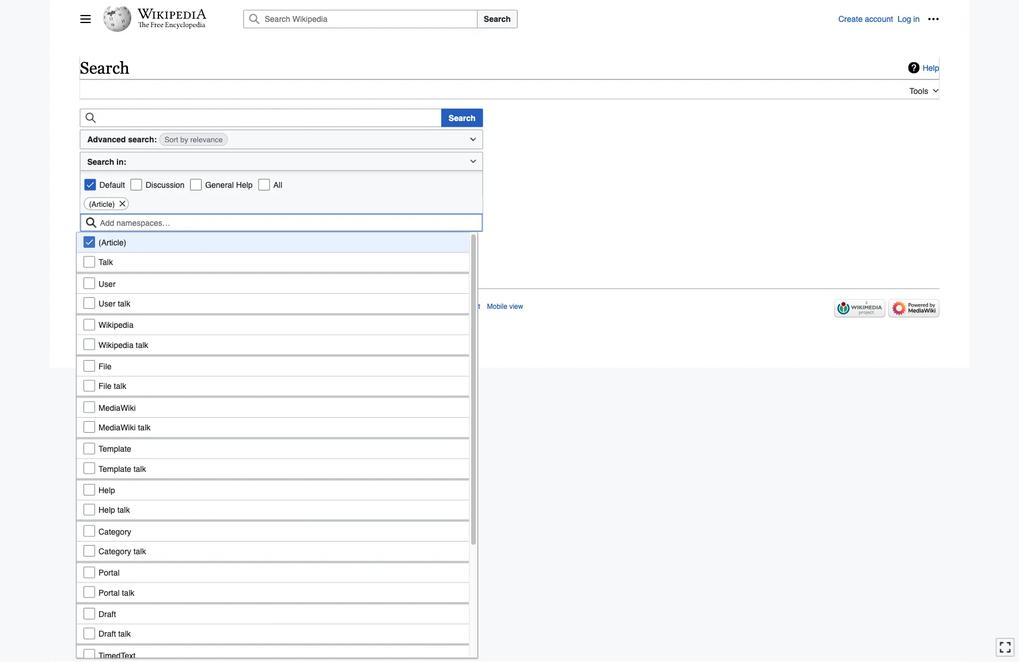 Task type: describe. For each thing, give the bounding box(es) containing it.
tools
[[910, 86, 928, 95]]

cookie statement
[[426, 302, 480, 310]]

the free encyclopedia image
[[138, 22, 206, 29]]

user for user
[[99, 279, 116, 288]]

check image for portal
[[84, 566, 95, 578]]

wikipedia talk
[[99, 340, 148, 349]]

help talk
[[99, 505, 130, 514]]

help up category talk
[[99, 505, 115, 514]]

search in:
[[87, 157, 126, 166]]

user talk
[[99, 299, 130, 308]]

privacy policy
[[80, 302, 122, 310]]

user for user talk
[[99, 299, 116, 308]]

draft for draft
[[99, 609, 116, 618]]

search inside search in: dropdown button
[[87, 157, 114, 166]]

wikipedia for wikipedia talk
[[99, 340, 133, 349]]

log in and more options image
[[928, 13, 939, 25]]

mediawiki for mediawiki
[[99, 403, 136, 412]]

check image for draft
[[84, 608, 95, 619]]

statement
[[450, 302, 480, 310]]

create account link
[[839, 14, 893, 24]]

template talk
[[99, 464, 146, 473]]

0 vertical spatial wikipedia
[[149, 302, 179, 310]]

remove image
[[118, 198, 126, 209]]

check image for help
[[84, 484, 95, 495]]

advanced search: element
[[80, 130, 483, 149]]

help up tools
[[923, 63, 939, 72]]

list box containing (article)
[[76, 232, 478, 662]]

by
[[180, 135, 188, 144]]

mediawiki talk
[[99, 422, 151, 432]]

fullscreen image
[[1000, 641, 1011, 653]]

check image for file talk
[[84, 380, 95, 391]]

in:
[[116, 157, 126, 166]]

footer containing privacy policy
[[80, 288, 939, 321]]

check image for template
[[84, 442, 95, 454]]

search:
[[128, 135, 157, 144]]

portal for portal
[[99, 568, 120, 577]]

check image for wikipedia
[[84, 318, 95, 330]]

log
[[898, 14, 911, 24]]

check image for user
[[84, 277, 95, 289]]

personal tools navigation
[[839, 10, 943, 28]]

privacy
[[80, 302, 102, 310]]

privacy policy link
[[80, 302, 122, 310]]

check image for timedtext
[[84, 649, 95, 660]]

create
[[839, 14, 863, 24]]

wikimedia foundation image
[[835, 299, 885, 317]]

talk for portal talk
[[122, 588, 134, 597]]

log in link
[[898, 14, 920, 24]]

search main content
[[75, 52, 944, 260]]

search in: element
[[80, 152, 483, 171]]

file talk
[[99, 381, 126, 390]]

Search search field
[[230, 10, 839, 28]]

check image for draft talk
[[84, 627, 95, 639]]

sort
[[164, 135, 178, 144]]

check image for talk
[[84, 256, 95, 267]]

help link
[[908, 62, 939, 74]]

check image for discussion
[[131, 179, 142, 191]]

mobile view
[[487, 302, 523, 310]]

wikipedia for wikipedia
[[99, 320, 133, 329]]

view
[[509, 302, 523, 310]]

discussion
[[146, 180, 185, 189]]

help right the general
[[236, 180, 253, 189]]

wikipedia image
[[137, 9, 207, 19]]

about wikipedia
[[129, 302, 179, 310]]

mobile
[[487, 302, 507, 310]]



Task type: vqa. For each thing, say whether or not it's contained in the screenshot.
x small "image"
no



Task type: locate. For each thing, give the bounding box(es) containing it.
1 vertical spatial category
[[99, 546, 131, 555]]

help
[[923, 63, 939, 72], [236, 180, 253, 189], [99, 485, 115, 494], [99, 505, 115, 514]]

mediawiki for mediawiki talk
[[99, 422, 136, 432]]

Search Wikipedia search field
[[243, 10, 478, 28]]

category for category talk
[[99, 546, 131, 555]]

portal up portal talk
[[99, 568, 120, 577]]

2 vertical spatial wikipedia
[[99, 340, 133, 349]]

template up "template talk"
[[99, 444, 131, 453]]

template for template talk
[[99, 464, 131, 473]]

1 mediawiki from the top
[[99, 403, 136, 412]]

default
[[99, 180, 125, 189]]

(article) left remove icon
[[89, 200, 115, 208]]

search button
[[477, 10, 518, 28], [441, 109, 483, 127]]

portal talk
[[99, 588, 134, 597]]

create account log in
[[839, 14, 920, 24]]

about wikipedia link
[[129, 302, 179, 310]]

general help
[[205, 180, 253, 189]]

1 vertical spatial wikipedia
[[99, 320, 133, 329]]

menu image
[[80, 13, 91, 25]]

check image for general help
[[190, 179, 202, 191]]

0 vertical spatial portal
[[99, 568, 120, 577]]

None search field
[[80, 109, 442, 127]]

1 vertical spatial template
[[99, 464, 131, 473]]

timedtext
[[99, 650, 135, 660]]

general
[[205, 180, 234, 189]]

1 vertical spatial user
[[99, 299, 116, 308]]

1 template from the top
[[99, 444, 131, 453]]

search in: button
[[80, 152, 483, 171]]

powered by mediawiki image
[[889, 299, 939, 317]]

2 file from the top
[[99, 381, 112, 390]]

0 vertical spatial category
[[99, 526, 131, 536]]

1 file from the top
[[99, 361, 112, 371]]

check image for mediawiki
[[84, 401, 95, 413]]

in
[[914, 14, 920, 24]]

1 draft from the top
[[99, 609, 116, 618]]

none search field inside "search" "main content"
[[80, 109, 442, 127]]

check image
[[131, 179, 142, 191], [190, 179, 202, 191], [84, 236, 95, 247], [84, 338, 95, 350], [84, 401, 95, 413], [84, 421, 95, 432], [84, 442, 95, 454], [84, 462, 95, 474], [84, 525, 95, 536], [84, 566, 95, 578], [84, 586, 95, 598], [84, 608, 95, 619]]

0 vertical spatial user
[[99, 279, 116, 288]]

Add namespaces… text field
[[80, 213, 483, 232]]

0 vertical spatial file
[[99, 361, 112, 371]]

draft for draft talk
[[99, 629, 116, 638]]

1 vertical spatial mediawiki
[[99, 422, 136, 432]]

draft up draft talk
[[99, 609, 116, 618]]

mediawiki
[[99, 403, 136, 412], [99, 422, 136, 432]]

all
[[273, 180, 282, 189]]

file down wikipedia talk
[[99, 381, 112, 390]]

2 draft from the top
[[99, 629, 116, 638]]

talk
[[118, 299, 130, 308], [136, 340, 148, 349], [114, 381, 126, 390], [138, 422, 151, 432], [133, 464, 146, 473], [117, 505, 130, 514], [133, 546, 146, 555], [122, 588, 134, 597], [118, 629, 131, 638]]

wikipedia
[[149, 302, 179, 310], [99, 320, 133, 329], [99, 340, 133, 349]]

search
[[484, 14, 511, 24], [80, 58, 129, 77], [449, 113, 476, 123], [87, 157, 114, 166]]

1 portal from the top
[[99, 568, 120, 577]]

category up category talk
[[99, 526, 131, 536]]

check image for file
[[84, 360, 95, 371]]

search inside search search box
[[484, 14, 511, 24]]

file for file
[[99, 361, 112, 371]]

cookie statement link
[[426, 302, 480, 310]]

draft talk
[[99, 629, 131, 638]]

search button inside "main content"
[[441, 109, 483, 127]]

check image for all
[[258, 179, 270, 191]]

talk for wikipedia talk
[[136, 340, 148, 349]]

2 portal from the top
[[99, 588, 120, 597]]

template for template
[[99, 444, 131, 453]]

mediawiki down "file talk" at the left bottom
[[99, 422, 136, 432]]

draft
[[99, 609, 116, 618], [99, 629, 116, 638]]

category
[[99, 526, 131, 536], [99, 546, 131, 555]]

talk
[[99, 257, 113, 266]]

2 category from the top
[[99, 546, 131, 555]]

(article) inside "list box"
[[99, 237, 126, 247]]

file up "file talk" at the left bottom
[[99, 361, 112, 371]]

check image for wikipedia talk
[[84, 338, 95, 350]]

about
[[129, 302, 147, 310]]

category for category
[[99, 526, 131, 536]]

advanced search:
[[87, 135, 157, 144]]

help up the help talk
[[99, 485, 115, 494]]

0 vertical spatial (article)
[[89, 200, 115, 208]]

sort by relevance
[[164, 135, 223, 144]]

(article)
[[89, 200, 115, 208], [99, 237, 126, 247]]

file for file talk
[[99, 381, 112, 390]]

check image for portal talk
[[84, 586, 95, 598]]

0 vertical spatial template
[[99, 444, 131, 453]]

2 mediawiki from the top
[[99, 422, 136, 432]]

cookie
[[426, 302, 448, 310]]

category down the help talk
[[99, 546, 131, 555]]

2 user from the top
[[99, 299, 116, 308]]

draft up "timedtext"
[[99, 629, 116, 638]]

talk for category talk
[[133, 546, 146, 555]]

check image for template talk
[[84, 462, 95, 474]]

talk for mediawiki talk
[[138, 422, 151, 432]]

check image for mediawiki talk
[[84, 421, 95, 432]]

talk for draft talk
[[118, 629, 131, 638]]

policy
[[104, 302, 122, 310]]

list box
[[76, 232, 478, 662]]

1 vertical spatial (article)
[[99, 237, 126, 247]]

(article) up talk
[[99, 237, 126, 247]]

footer
[[80, 288, 939, 321]]

account
[[865, 14, 893, 24]]

check image for category talk
[[84, 545, 95, 556]]

check image for category
[[84, 525, 95, 536]]

1 vertical spatial draft
[[99, 629, 116, 638]]

advanced
[[87, 135, 126, 144]]

template up the help talk
[[99, 464, 131, 473]]

0 vertical spatial mediawiki
[[99, 403, 136, 412]]

1 vertical spatial search button
[[441, 109, 483, 127]]

file
[[99, 361, 112, 371], [99, 381, 112, 390]]

(article) inside "search" "main content"
[[89, 200, 115, 208]]

0 vertical spatial draft
[[99, 609, 116, 618]]

portal for portal talk
[[99, 588, 120, 597]]

portal up draft talk
[[99, 588, 120, 597]]

1 category from the top
[[99, 526, 131, 536]]

0 vertical spatial search button
[[477, 10, 518, 28]]

template
[[99, 444, 131, 453], [99, 464, 131, 473]]

talk for user talk
[[118, 299, 130, 308]]

check image
[[84, 179, 96, 191], [258, 179, 270, 191], [84, 256, 95, 267], [84, 277, 95, 289], [84, 297, 95, 308], [84, 318, 95, 330], [84, 360, 95, 371], [84, 380, 95, 391], [84, 484, 95, 495], [84, 503, 95, 515], [84, 545, 95, 556], [84, 627, 95, 639], [84, 649, 95, 660]]

talk for help talk
[[117, 505, 130, 514]]

check image for user talk
[[84, 297, 95, 308]]

talk for file talk
[[114, 381, 126, 390]]

1 vertical spatial portal
[[99, 588, 120, 597]]

1 user from the top
[[99, 279, 116, 288]]

2 template from the top
[[99, 464, 131, 473]]

talk for template talk
[[133, 464, 146, 473]]

mobile view link
[[487, 302, 523, 310]]

portal
[[99, 568, 120, 577], [99, 588, 120, 597]]

category talk
[[99, 546, 146, 555]]

relevance
[[190, 135, 223, 144]]

1 vertical spatial file
[[99, 381, 112, 390]]

user
[[99, 279, 116, 288], [99, 299, 116, 308]]

check image for help talk
[[84, 503, 95, 515]]

mediawiki up mediawiki talk
[[99, 403, 136, 412]]



